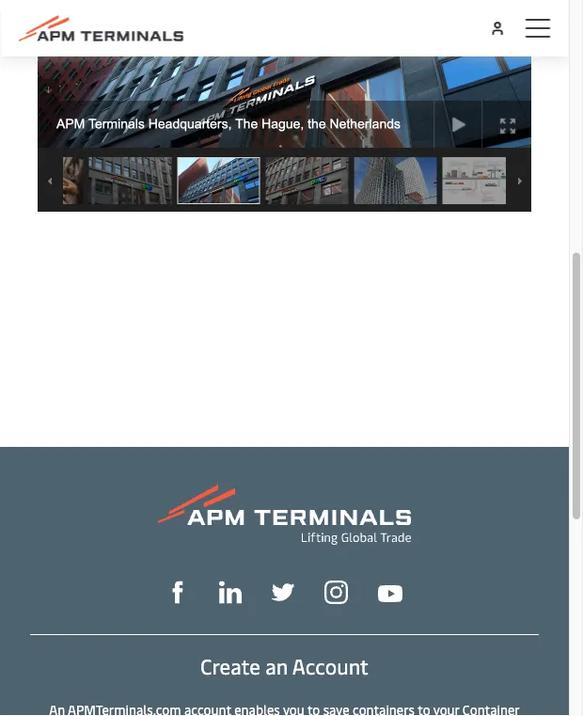 Task type: describe. For each thing, give the bounding box(es) containing it.
an
[[266, 652, 288, 680]]

create
[[201, 652, 261, 680]]

shape link
[[167, 579, 189, 604]]

instagram image
[[325, 581, 348, 604]]

account
[[293, 652, 369, 680]]

twitter image
[[272, 581, 295, 604]]

linkedin image
[[219, 581, 242, 604]]

instagram link
[[325, 579, 348, 604]]

facebook image
[[167, 581, 189, 604]]



Task type: locate. For each thing, give the bounding box(es) containing it.
create an account
[[201, 652, 369, 680]]

linkedin__x28_alt_x29__3_ link
[[219, 579, 242, 604]]

apmt footer logo image
[[158, 485, 411, 545]]

youtube image
[[378, 585, 403, 602]]

fill 44 link
[[272, 579, 295, 604]]

you tube link
[[378, 580, 403, 603]]



Task type: vqa. For each thing, say whether or not it's contained in the screenshot.
Service Locator LINK
no



